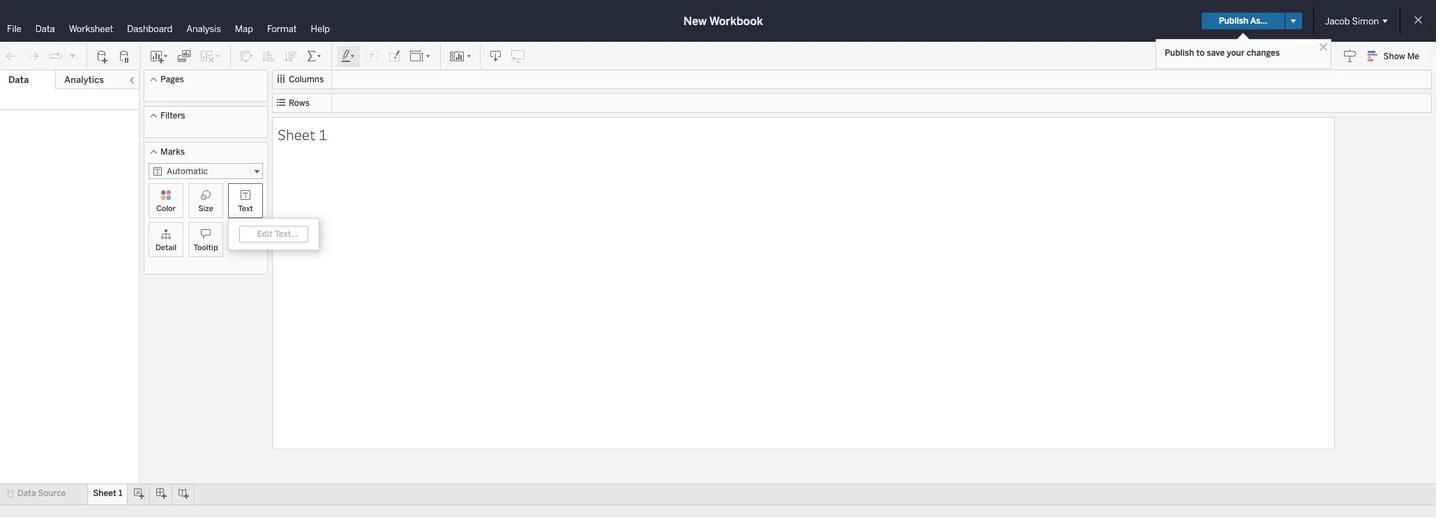 Task type: describe. For each thing, give the bounding box(es) containing it.
marks
[[160, 147, 185, 157]]

to
[[1196, 48, 1205, 58]]

workbook
[[709, 14, 763, 28]]

redo image
[[27, 49, 40, 63]]

format workbook image
[[387, 49, 401, 63]]

source
[[38, 489, 66, 499]]

data source
[[17, 489, 66, 499]]

publish as... button
[[1202, 13, 1285, 29]]

text...
[[275, 229, 298, 239]]

totals image
[[306, 49, 323, 63]]

publish for publish to save your changes
[[1165, 48, 1194, 58]]

map
[[235, 24, 253, 34]]

close image
[[1317, 40, 1330, 54]]

0 vertical spatial data
[[35, 24, 55, 34]]

analysis
[[186, 24, 221, 34]]

1 horizontal spatial sheet 1
[[278, 125, 327, 144]]

2 vertical spatial data
[[17, 489, 36, 499]]

data guide image
[[1343, 49, 1357, 63]]

analytics
[[64, 75, 104, 85]]

clear sheet image
[[199, 49, 222, 63]]

to use edit in desktop, save the workbook outside of personal space image
[[511, 49, 525, 63]]

highlight image
[[340, 49, 356, 63]]

color
[[156, 204, 176, 213]]

save
[[1207, 48, 1225, 58]]

show/hide cards image
[[449, 49, 472, 63]]

1 horizontal spatial replay animation image
[[68, 51, 77, 60]]

undo image
[[4, 49, 18, 63]]

text
[[238, 204, 253, 213]]

new
[[684, 14, 707, 28]]

0 horizontal spatial sheet
[[93, 489, 116, 499]]

edit text...
[[257, 229, 298, 239]]

show labels image
[[365, 49, 379, 63]]



Task type: locate. For each thing, give the bounding box(es) containing it.
your
[[1227, 48, 1245, 58]]

data
[[35, 24, 55, 34], [8, 75, 29, 85], [17, 489, 36, 499]]

sheet
[[278, 125, 316, 144], [93, 489, 116, 499]]

0 vertical spatial publish
[[1219, 16, 1248, 26]]

tooltip
[[194, 243, 218, 252]]

jacob
[[1325, 16, 1350, 26]]

1 horizontal spatial sheet
[[278, 125, 316, 144]]

0 horizontal spatial publish
[[1165, 48, 1194, 58]]

sheet right source
[[93, 489, 116, 499]]

sheet 1 right source
[[93, 489, 122, 499]]

fit image
[[409, 49, 432, 63]]

sort descending image
[[284, 49, 298, 63]]

worksheet
[[69, 24, 113, 34]]

new data source image
[[96, 49, 110, 63]]

replay animation image up analytics
[[68, 51, 77, 60]]

0 vertical spatial 1
[[319, 125, 327, 144]]

detail
[[155, 243, 176, 252]]

new worksheet image
[[149, 49, 169, 63]]

0 horizontal spatial 1
[[119, 489, 122, 499]]

size
[[198, 204, 213, 213]]

show me
[[1384, 52, 1419, 61]]

file
[[7, 24, 21, 34]]

pause auto updates image
[[118, 49, 132, 63]]

format
[[267, 24, 297, 34]]

columns
[[289, 75, 324, 84]]

publish for publish as...
[[1219, 16, 1248, 26]]

publish left to
[[1165, 48, 1194, 58]]

sheet 1
[[278, 125, 327, 144], [93, 489, 122, 499]]

data down undo image
[[8, 75, 29, 85]]

sort ascending image
[[262, 49, 276, 63]]

1 horizontal spatial publish
[[1219, 16, 1248, 26]]

swap rows and columns image
[[239, 49, 253, 63]]

publish inside publish as... button
[[1219, 16, 1248, 26]]

1 vertical spatial data
[[8, 75, 29, 85]]

publish left as...
[[1219, 16, 1248, 26]]

rows
[[289, 98, 310, 108]]

publish as...
[[1219, 16, 1267, 26]]

edit text... button
[[240, 226, 308, 243]]

me
[[1407, 52, 1419, 61]]

duplicate image
[[177, 49, 191, 63]]

1 vertical spatial 1
[[119, 489, 122, 499]]

replay animation image
[[49, 49, 63, 63], [68, 51, 77, 60]]

1 vertical spatial publish
[[1165, 48, 1194, 58]]

1 vertical spatial sheet 1
[[93, 489, 122, 499]]

dashboard
[[127, 24, 172, 34]]

1 down columns
[[319, 125, 327, 144]]

edit
[[257, 229, 273, 239]]

0 vertical spatial sheet 1
[[278, 125, 327, 144]]

sheet 1 down the rows
[[278, 125, 327, 144]]

data up redo "image"
[[35, 24, 55, 34]]

1 vertical spatial sheet
[[93, 489, 116, 499]]

show me button
[[1361, 45, 1432, 67]]

filters
[[160, 111, 185, 121]]

publish
[[1219, 16, 1248, 26], [1165, 48, 1194, 58]]

new workbook
[[684, 14, 763, 28]]

show
[[1384, 52, 1405, 61]]

replay animation image right redo "image"
[[49, 49, 63, 63]]

changes
[[1247, 48, 1280, 58]]

simon
[[1352, 16, 1379, 26]]

0 horizontal spatial replay animation image
[[49, 49, 63, 63]]

download image
[[489, 49, 503, 63]]

as...
[[1250, 16, 1267, 26]]

0 vertical spatial sheet
[[278, 125, 316, 144]]

0 horizontal spatial sheet 1
[[93, 489, 122, 499]]

pages
[[160, 75, 184, 84]]

sheet down the rows
[[278, 125, 316, 144]]

data left source
[[17, 489, 36, 499]]

1 horizontal spatial 1
[[319, 125, 327, 144]]

jacob simon
[[1325, 16, 1379, 26]]

help
[[311, 24, 330, 34]]

1 right source
[[119, 489, 122, 499]]

collapse image
[[128, 76, 136, 84]]

1
[[319, 125, 327, 144], [119, 489, 122, 499]]

publish to save your changes
[[1165, 48, 1280, 58]]



Task type: vqa. For each thing, say whether or not it's contained in the screenshot.
Jobs
no



